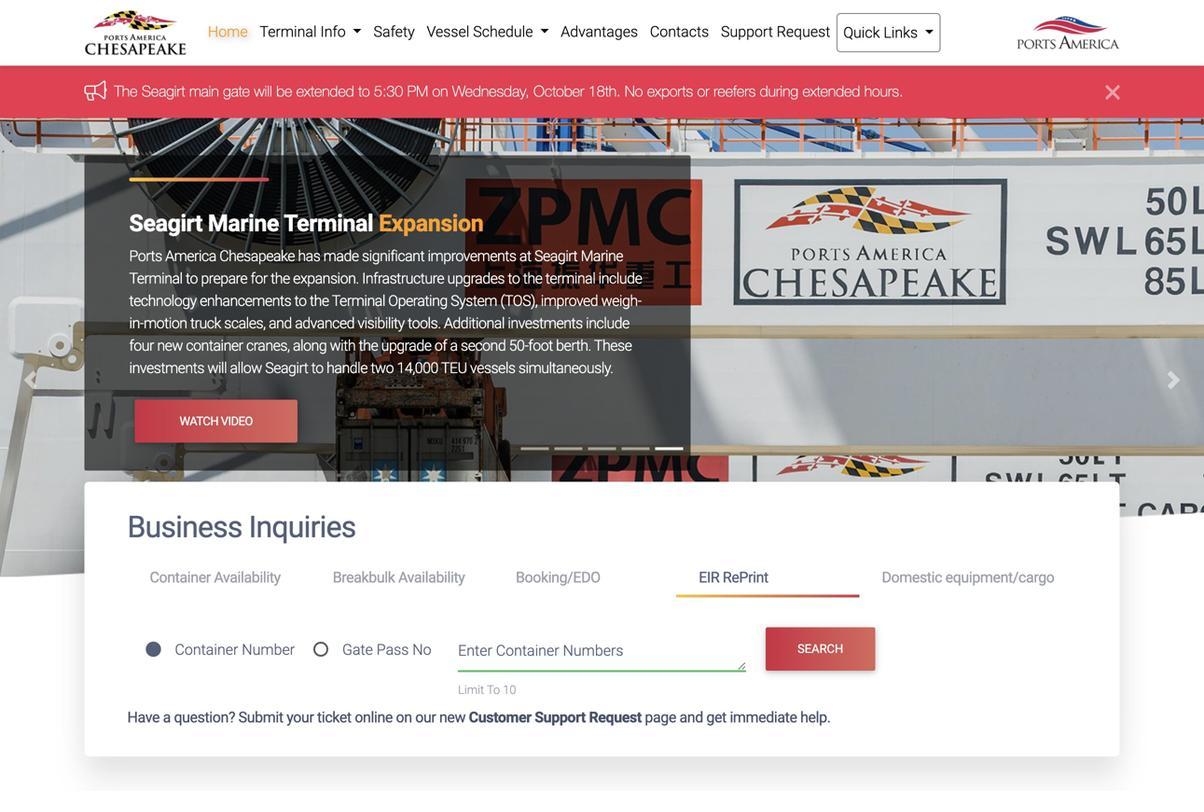 Task type: vqa. For each thing, say whether or not it's contained in the screenshot.
the right 'A'
yes



Task type: describe. For each thing, give the bounding box(es) containing it.
terminal info
[[260, 23, 349, 41]]

four
[[129, 337, 154, 354]]

0 horizontal spatial on
[[396, 709, 412, 726]]

expansion image
[[0, 118, 1204, 638]]

1 vertical spatial request
[[589, 709, 642, 726]]

of
[[435, 337, 447, 354]]

improvements
[[428, 247, 516, 265]]

watch video
[[180, 414, 253, 428]]

on inside alert
[[432, 82, 448, 100]]

ports
[[129, 247, 162, 265]]

container for container number
[[175, 641, 238, 658]]

our
[[415, 709, 436, 726]]

booking/edo
[[516, 569, 601, 586]]

get
[[707, 709, 727, 726]]

seagirt up ports
[[129, 210, 202, 237]]

have
[[127, 709, 160, 726]]

gate pass no
[[342, 641, 431, 658]]

the seagirt main gate will be extended to 5:30 pm on wednesday, october 18th.  no exports or reefers during extended hours. alert
[[0, 66, 1204, 118]]

seagirt down cranes,
[[265, 359, 308, 377]]

customer support request link
[[469, 709, 642, 726]]

seagirt up terminal
[[535, 247, 578, 265]]

cranes,
[[246, 337, 290, 354]]

1 vertical spatial support
[[535, 709, 586, 726]]

system
[[451, 292, 497, 310]]

0 horizontal spatial a
[[163, 709, 171, 726]]

limit to 10
[[458, 683, 516, 697]]

availability for breakbulk availability
[[398, 569, 465, 586]]

eir
[[699, 569, 720, 586]]

0 horizontal spatial investments
[[129, 359, 204, 377]]

limit
[[458, 683, 484, 697]]

close image
[[1106, 81, 1120, 103]]

october
[[534, 82, 584, 100]]

to down "along" at the top left of page
[[311, 359, 323, 377]]

expansion.
[[293, 270, 359, 287]]

business inquiries
[[127, 510, 356, 545]]

vessel
[[427, 23, 470, 41]]

america
[[165, 247, 216, 265]]

breakbulk availability link
[[310, 560, 493, 595]]

1 horizontal spatial request
[[777, 23, 831, 41]]

to up (tos),
[[508, 270, 520, 287]]

the right for
[[271, 270, 290, 287]]

support request link
[[715, 13, 837, 50]]

to inside 'the seagirt main gate will be extended to 5:30 pm on wednesday, october 18th.  no exports or reefers during extended hours.' alert
[[358, 82, 370, 100]]

Enter Container Numbers text field
[[458, 639, 746, 671]]

ticket
[[317, 709, 351, 726]]

have a question? submit your ticket online on our new customer support request page and get immediate help.
[[127, 709, 831, 726]]

weigh-
[[601, 292, 642, 310]]

help.
[[801, 709, 831, 726]]

safety
[[374, 23, 415, 41]]

the seagirt main gate will be extended to 5:30 pm on wednesday, october 18th.  no exports or reefers during extended hours. link
[[114, 82, 904, 100]]

1 horizontal spatial and
[[680, 709, 703, 726]]

availability for container availability
[[214, 569, 281, 586]]

motion
[[144, 314, 187, 332]]

to
[[487, 683, 500, 697]]

gate
[[342, 641, 373, 658]]

hours.
[[865, 82, 904, 100]]

be
[[276, 82, 292, 100]]

equipment/cargo
[[946, 569, 1055, 586]]

breakbulk availability
[[333, 569, 465, 586]]

main
[[189, 82, 219, 100]]

terminal up technology
[[129, 270, 183, 287]]

tools.
[[408, 314, 441, 332]]

safety link
[[368, 13, 421, 50]]

during
[[760, 82, 799, 100]]

to down "america" in the left of the page
[[186, 270, 198, 287]]

enhancements
[[200, 292, 291, 310]]

support inside support request link
[[721, 23, 773, 41]]

customer
[[469, 709, 531, 726]]

terminal left the info
[[260, 23, 317, 41]]

reprint
[[723, 569, 769, 586]]

terminal up made
[[284, 210, 373, 237]]

container availability link
[[127, 560, 310, 595]]

contacts
[[650, 23, 709, 41]]

search
[[798, 642, 844, 656]]

question?
[[174, 709, 235, 726]]

or
[[697, 82, 710, 100]]

immediate
[[730, 709, 797, 726]]

business
[[127, 510, 242, 545]]

the
[[114, 82, 137, 100]]

0 vertical spatial marine
[[208, 210, 279, 237]]

1 vertical spatial new
[[439, 709, 466, 726]]

quick links
[[843, 24, 922, 42]]

container availability
[[150, 569, 281, 586]]

foot
[[528, 337, 553, 354]]

terminal up visibility
[[332, 292, 385, 310]]

info
[[320, 23, 346, 41]]

wednesday,
[[452, 82, 529, 100]]

container for container availability
[[150, 569, 211, 586]]

page
[[645, 709, 676, 726]]

pm
[[407, 82, 428, 100]]

0 vertical spatial include
[[599, 270, 642, 287]]

gate
[[223, 82, 250, 100]]

numbers
[[563, 642, 624, 659]]

improved
[[541, 292, 598, 310]]

breakbulk
[[333, 569, 395, 586]]

seagirt marine terminal expansion
[[129, 210, 484, 237]]

chesapeake
[[219, 247, 295, 265]]

simultaneously.
[[519, 359, 613, 377]]

vessels
[[470, 359, 515, 377]]

eir reprint
[[699, 569, 769, 586]]



Task type: locate. For each thing, give the bounding box(es) containing it.
operating
[[388, 292, 448, 310]]

these
[[594, 337, 632, 354]]

availability down business inquiries
[[214, 569, 281, 586]]

support request
[[721, 23, 831, 41]]

0 vertical spatial investments
[[508, 314, 583, 332]]

seagirt inside alert
[[142, 82, 185, 100]]

container
[[150, 569, 211, 586], [175, 641, 238, 658], [496, 642, 559, 659]]

1 horizontal spatial new
[[439, 709, 466, 726]]

advantages
[[561, 23, 638, 41]]

number
[[242, 641, 295, 658]]

support up reefers
[[721, 23, 773, 41]]

5:30
[[374, 82, 403, 100]]

availability inside container availability link
[[214, 569, 281, 586]]

and left get
[[680, 709, 703, 726]]

to left 5:30
[[358, 82, 370, 100]]

0 horizontal spatial availability
[[214, 569, 281, 586]]

a
[[450, 337, 458, 354], [163, 709, 171, 726]]

include up these
[[586, 314, 629, 332]]

technology
[[129, 292, 197, 310]]

2 extended from the left
[[803, 82, 860, 100]]

0 horizontal spatial extended
[[296, 82, 354, 100]]

0 horizontal spatial no
[[413, 641, 431, 658]]

additional
[[444, 314, 505, 332]]

watch video link
[[135, 400, 297, 443]]

1 horizontal spatial no
[[625, 82, 643, 100]]

(tos),
[[500, 292, 538, 310]]

at
[[520, 247, 531, 265]]

1 vertical spatial on
[[396, 709, 412, 726]]

marine
[[208, 210, 279, 237], [581, 247, 623, 265]]

0 vertical spatial on
[[432, 82, 448, 100]]

availability inside "breakbulk availability" 'link'
[[398, 569, 465, 586]]

container
[[186, 337, 243, 354]]

in-
[[129, 314, 144, 332]]

handle
[[327, 359, 368, 377]]

extended right 'during'
[[803, 82, 860, 100]]

request left quick
[[777, 23, 831, 41]]

14,000
[[397, 359, 438, 377]]

terminal info link
[[254, 13, 368, 50]]

0 horizontal spatial marine
[[208, 210, 279, 237]]

scales,
[[224, 314, 266, 332]]

include up weigh-
[[599, 270, 642, 287]]

allow
[[230, 359, 262, 377]]

the seagirt main gate will be extended to 5:30 pm on wednesday, october 18th.  no exports or reefers during extended hours.
[[114, 82, 904, 100]]

seagirt right the
[[142, 82, 185, 100]]

0 horizontal spatial support
[[535, 709, 586, 726]]

support right customer
[[535, 709, 586, 726]]

no right 18th.
[[625, 82, 643, 100]]

marine up terminal
[[581, 247, 623, 265]]

1 vertical spatial marine
[[581, 247, 623, 265]]

advanced
[[295, 314, 354, 332]]

will
[[254, 82, 272, 100], [207, 359, 227, 377]]

1 vertical spatial a
[[163, 709, 171, 726]]

1 vertical spatial include
[[586, 314, 629, 332]]

upgrade
[[381, 337, 431, 354]]

18th.
[[588, 82, 621, 100]]

new down motion
[[157, 337, 183, 354]]

0 horizontal spatial and
[[269, 314, 292, 332]]

and up cranes,
[[269, 314, 292, 332]]

marine up the chesapeake
[[208, 210, 279, 237]]

0 horizontal spatial request
[[589, 709, 642, 726]]

upgrades
[[447, 270, 505, 287]]

container number
[[175, 641, 295, 658]]

request left page in the bottom right of the page
[[589, 709, 642, 726]]

container up 10 on the bottom left of page
[[496, 642, 559, 659]]

0 vertical spatial request
[[777, 23, 831, 41]]

new inside ports america chesapeake has made significant improvements at seagirt marine terminal to                          prepare for the expansion. infrastructure upgrades to the terminal include technology                          enhancements to the terminal operating system (tos), improved weigh- in-motion truck scales,                          and advanced visibility tools. additional investments include four new container cranes,                          along with the upgrade of a second 50-foot berth. these investments will allow seagirt                          to handle two 14,000 teu vessels simultaneously.
[[157, 337, 183, 354]]

reefers
[[714, 82, 756, 100]]

0 vertical spatial new
[[157, 337, 183, 354]]

home
[[208, 23, 248, 41]]

a right "have"
[[163, 709, 171, 726]]

new
[[157, 337, 183, 354], [439, 709, 466, 726]]

with
[[330, 337, 356, 354]]

no right pass
[[413, 641, 431, 658]]

berth.
[[556, 337, 591, 354]]

10
[[503, 683, 516, 697]]

will down container
[[207, 359, 227, 377]]

second
[[461, 337, 506, 354]]

1 horizontal spatial investments
[[508, 314, 583, 332]]

for
[[251, 270, 267, 287]]

submit
[[238, 709, 283, 726]]

container left number
[[175, 641, 238, 658]]

significant
[[362, 247, 425, 265]]

on left our
[[396, 709, 412, 726]]

0 vertical spatial will
[[254, 82, 272, 100]]

vessel schedule
[[427, 23, 537, 41]]

1 availability from the left
[[214, 569, 281, 586]]

1 horizontal spatial marine
[[581, 247, 623, 265]]

marine inside ports america chesapeake has made significant improvements at seagirt marine terminal to                          prepare for the expansion. infrastructure upgrades to the terminal include technology                          enhancements to the terminal operating system (tos), improved weigh- in-motion truck scales,                          and advanced visibility tools. additional investments include four new container cranes,                          along with the upgrade of a second 50-foot berth. these investments will allow seagirt                          to handle two 14,000 teu vessels simultaneously.
[[581, 247, 623, 265]]

bullhorn image
[[84, 81, 114, 100]]

container down business
[[150, 569, 211, 586]]

0 vertical spatial no
[[625, 82, 643, 100]]

1 extended from the left
[[296, 82, 354, 100]]

1 horizontal spatial a
[[450, 337, 458, 354]]

1 vertical spatial will
[[207, 359, 227, 377]]

will inside ports america chesapeake has made significant improvements at seagirt marine terminal to                          prepare for the expansion. infrastructure upgrades to the terminal include technology                          enhancements to the terminal operating system (tos), improved weigh- in-motion truck scales,                          and advanced visibility tools. additional investments include four new container cranes,                          along with the upgrade of a second 50-foot berth. these investments will allow seagirt                          to handle two 14,000 teu vessels simultaneously.
[[207, 359, 227, 377]]

on
[[432, 82, 448, 100], [396, 709, 412, 726]]

extended right be
[[296, 82, 354, 100]]

container inside container availability link
[[150, 569, 211, 586]]

domestic equipment/cargo link
[[860, 560, 1077, 595]]

and inside ports america chesapeake has made significant improvements at seagirt marine terminal to                          prepare for the expansion. infrastructure upgrades to the terminal include technology                          enhancements to the terminal operating system (tos), improved weigh- in-motion truck scales,                          and advanced visibility tools. additional investments include four new container cranes,                          along with the upgrade of a second 50-foot berth. these investments will allow seagirt                          to handle two 14,000 teu vessels simultaneously.
[[269, 314, 292, 332]]

no inside alert
[[625, 82, 643, 100]]

the down at
[[523, 270, 542, 287]]

0 vertical spatial a
[[450, 337, 458, 354]]

enter
[[458, 642, 492, 659]]

schedule
[[473, 23, 533, 41]]

enter container numbers
[[458, 642, 624, 659]]

new right our
[[439, 709, 466, 726]]

1 vertical spatial investments
[[129, 359, 204, 377]]

the right with
[[359, 337, 378, 354]]

has
[[298, 247, 320, 265]]

no
[[625, 82, 643, 100], [413, 641, 431, 658]]

will inside alert
[[254, 82, 272, 100]]

a inside ports america chesapeake has made significant improvements at seagirt marine terminal to                          prepare for the expansion. infrastructure upgrades to the terminal include technology                          enhancements to the terminal operating system (tos), improved weigh- in-motion truck scales,                          and advanced visibility tools. additional investments include four new container cranes,                          along with the upgrade of a second 50-foot berth. these investments will allow seagirt                          to handle two 14,000 teu vessels simultaneously.
[[450, 337, 458, 354]]

0 vertical spatial support
[[721, 23, 773, 41]]

will left be
[[254, 82, 272, 100]]

made
[[323, 247, 359, 265]]

exports
[[647, 82, 693, 100]]

availability
[[214, 569, 281, 586], [398, 569, 465, 586]]

1 vertical spatial no
[[413, 641, 431, 658]]

pass
[[377, 641, 409, 658]]

0 horizontal spatial will
[[207, 359, 227, 377]]

seagirt
[[142, 82, 185, 100], [129, 210, 202, 237], [535, 247, 578, 265], [265, 359, 308, 377]]

availability right breakbulk
[[398, 569, 465, 586]]

1 horizontal spatial availability
[[398, 569, 465, 586]]

prepare
[[201, 270, 247, 287]]

eir reprint link
[[677, 560, 860, 598]]

on right pm
[[432, 82, 448, 100]]

1 horizontal spatial extended
[[803, 82, 860, 100]]

0 horizontal spatial new
[[157, 337, 183, 354]]

0 vertical spatial and
[[269, 314, 292, 332]]

your
[[287, 709, 314, 726]]

domestic equipment/cargo
[[882, 569, 1055, 586]]

booking/edo link
[[493, 560, 677, 595]]

1 horizontal spatial support
[[721, 23, 773, 41]]

a right of
[[450, 337, 458, 354]]

50-
[[509, 337, 528, 354]]

2 availability from the left
[[398, 569, 465, 586]]

infrastructure
[[362, 270, 444, 287]]

investments up foot
[[508, 314, 583, 332]]

quick links link
[[837, 13, 941, 52]]

search button
[[766, 627, 875, 671]]

1 horizontal spatial on
[[432, 82, 448, 100]]

to up advanced
[[294, 292, 307, 310]]

ports america chesapeake has made significant improvements at seagirt marine terminal to                          prepare for the expansion. infrastructure upgrades to the terminal include technology                          enhancements to the terminal operating system (tos), improved weigh- in-motion truck scales,                          and advanced visibility tools. additional investments include four new container cranes,                          along with the upgrade of a second 50-foot berth. these investments will allow seagirt                          to handle two 14,000 teu vessels simultaneously.
[[129, 247, 642, 377]]

the up advanced
[[310, 292, 329, 310]]

terminal
[[260, 23, 317, 41], [284, 210, 373, 237], [129, 270, 183, 287], [332, 292, 385, 310]]

advantages link
[[555, 13, 644, 50]]

terminal
[[546, 270, 595, 287]]

online
[[355, 709, 393, 726]]

investments down four on the left top of the page
[[129, 359, 204, 377]]

vessel schedule link
[[421, 13, 555, 50]]

and
[[269, 314, 292, 332], [680, 709, 703, 726]]

1 vertical spatial and
[[680, 709, 703, 726]]

1 horizontal spatial will
[[254, 82, 272, 100]]



